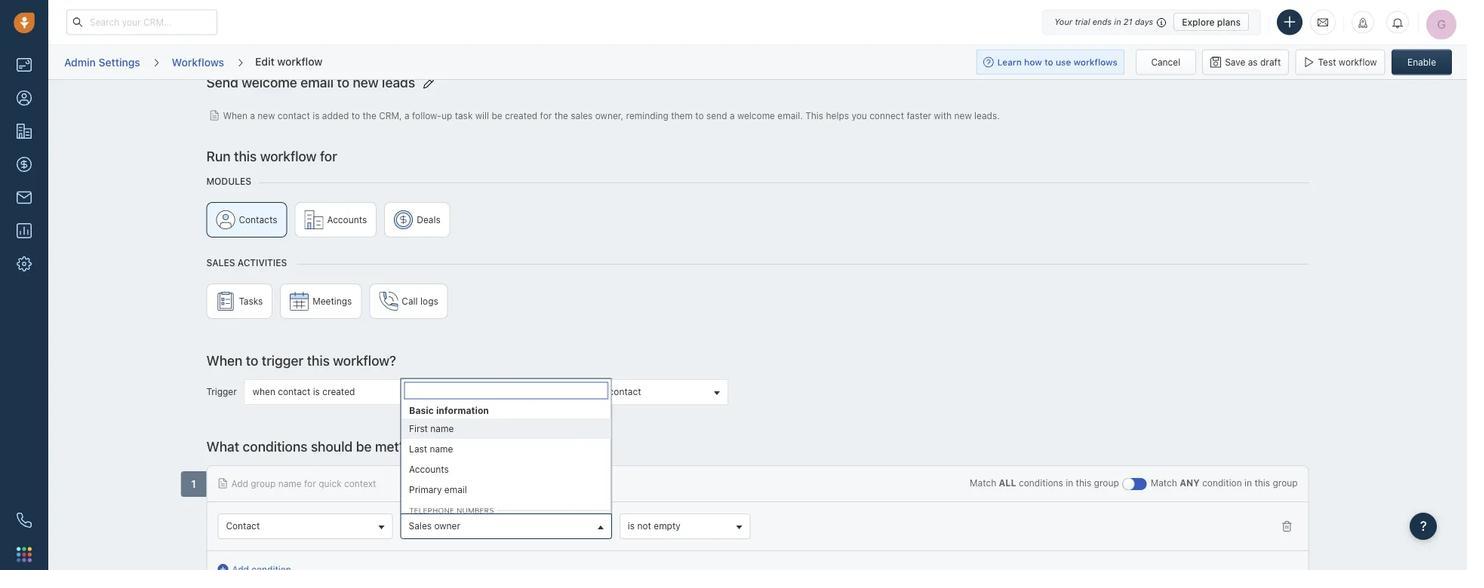 Task type: vqa. For each thing, say whether or not it's contained in the screenshot.
the and
yes



Task type: describe. For each thing, give the bounding box(es) containing it.
to left the send at the top of the page
[[695, 110, 704, 120]]

0 vertical spatial welcome
[[242, 74, 297, 90]]

your trial ends in 21 days
[[1055, 17, 1153, 27]]

cancel button
[[1136, 49, 1196, 75]]

and
[[441, 386, 456, 397]]

crm,
[[379, 110, 402, 120]]

email image
[[1318, 16, 1328, 29]]

save
[[1225, 57, 1246, 68]]

1 horizontal spatial created
[[505, 110, 538, 120]]

each
[[586, 386, 606, 397]]

0 vertical spatial is
[[313, 110, 320, 120]]

admin
[[64, 56, 96, 68]]

telephone numbers
[[409, 506, 494, 515]]

once for each contact button
[[540, 379, 728, 405]]

sales for sales owner
[[409, 521, 432, 531]]

leads.
[[974, 110, 1000, 120]]

send
[[706, 110, 727, 120]]

0 horizontal spatial be
[[356, 438, 372, 454]]

sales owner button
[[400, 514, 612, 539]]

contact
[[226, 521, 260, 531]]

admin settings
[[64, 56, 140, 68]]

1 a from the left
[[250, 110, 255, 120]]

1 vertical spatial conditions
[[1019, 478, 1063, 488]]

information
[[436, 405, 489, 416]]

trigger
[[206, 386, 237, 397]]

0 horizontal spatial email
[[301, 74, 334, 90]]

workflow inside button
[[1339, 57, 1377, 68]]

all
[[999, 478, 1016, 488]]

and run this workflow
[[441, 386, 532, 397]]

condition
[[1202, 478, 1242, 488]]

contact for once
[[609, 386, 641, 397]]

meetings button
[[280, 283, 362, 319]]

group containing contacts
[[206, 202, 1309, 245]]

modules
[[206, 176, 251, 186]]

any
[[1180, 478, 1200, 488]]

helps
[[826, 110, 849, 120]]

when contact is created
[[253, 386, 355, 397]]

match any condition in this group
[[1151, 478, 1298, 488]]

freshworks switcher image
[[17, 547, 32, 563]]

in for ends
[[1114, 17, 1121, 27]]

deals button
[[384, 202, 450, 237]]

first
[[409, 423, 428, 434]]

trigger
[[262, 352, 304, 368]]

them
[[671, 110, 693, 120]]

ends
[[1093, 17, 1112, 27]]

settings
[[99, 56, 140, 68]]

save as draft
[[1225, 57, 1281, 68]]

logs
[[420, 296, 438, 306]]

reminding
[[626, 110, 669, 120]]

when for when a new contact is added to the crm, a follow-up task will be created for the sales owner, reminding them to send a welcome email. this helps you connect faster with new leads.
[[223, 110, 248, 120]]

you
[[852, 110, 867, 120]]

21
[[1124, 17, 1133, 27]]

for down added
[[320, 148, 337, 164]]

primary email
[[409, 485, 467, 495]]

last name
[[409, 444, 453, 454]]

primary email option
[[401, 480, 611, 500]]

phone image
[[17, 513, 32, 528]]

email.
[[778, 110, 803, 120]]

test
[[1318, 57, 1336, 68]]

0 horizontal spatial new
[[258, 110, 275, 120]]

up
[[441, 110, 452, 120]]

owner,
[[595, 110, 624, 120]]

once
[[548, 386, 569, 397]]

1 the from the left
[[363, 110, 376, 120]]

accounts button
[[295, 202, 377, 237]]

enable button
[[1392, 49, 1452, 75]]

trial
[[1075, 17, 1090, 27]]

when a new contact is added to the crm, a follow-up task will be created for the sales owner, reminding them to send a welcome email. this helps you connect faster with new leads.
[[223, 110, 1000, 120]]

leads
[[382, 74, 415, 90]]

enable
[[1408, 57, 1436, 68]]

accounts option
[[401, 459, 611, 480]]

edit
[[255, 55, 274, 67]]

when to trigger this workflow?
[[206, 352, 396, 368]]

owner
[[434, 521, 460, 531]]

sales activities
[[206, 257, 287, 268]]

with
[[934, 110, 952, 120]]

basic
[[409, 405, 433, 416]]

meetings
[[313, 296, 352, 306]]

what
[[206, 438, 239, 454]]

run this workflow for
[[206, 148, 337, 164]]

send
[[206, 74, 238, 90]]

deals
[[417, 214, 441, 225]]

3 group from the left
[[251, 478, 276, 489]]

workflow up 'first name' option
[[494, 386, 532, 397]]

option containing basic information
[[401, 403, 611, 571]]

contacts
[[239, 214, 277, 225]]

workflow up send welcome email to new leads
[[277, 55, 323, 67]]

name for last name
[[429, 444, 453, 454]]

is not empty button
[[620, 514, 751, 539]]

once for each contact
[[548, 386, 641, 397]]

sales owner
[[409, 521, 460, 531]]

to left the trigger
[[246, 352, 258, 368]]

accounts inside option
[[409, 464, 449, 475]]

1 horizontal spatial new
[[353, 74, 379, 90]]



Task type: locate. For each thing, give the bounding box(es) containing it.
sales
[[571, 110, 593, 120]]

name down basic information
[[430, 423, 453, 434]]

will
[[475, 110, 489, 120]]

to right added
[[352, 110, 360, 120]]

email inside option
[[444, 485, 467, 495]]

in right "all"
[[1066, 478, 1073, 488]]

conditions
[[243, 438, 308, 454], [1019, 478, 1063, 488]]

conditions up add group name for quick context
[[243, 438, 308, 454]]

workflow right the test on the top of page
[[1339, 57, 1377, 68]]

telephone
[[409, 506, 454, 515]]

is inside is not empty button
[[628, 521, 635, 531]]

test workflow button
[[1296, 49, 1386, 75]]

when up trigger
[[206, 352, 243, 368]]

follow-
[[412, 110, 442, 120]]

created right will
[[505, 110, 538, 120]]

0 horizontal spatial the
[[363, 110, 376, 120]]

new
[[353, 74, 379, 90], [258, 110, 275, 120], [954, 110, 972, 120]]

the left crm,
[[363, 110, 376, 120]]

2 horizontal spatial new
[[954, 110, 972, 120]]

days
[[1135, 17, 1153, 27]]

2 horizontal spatial in
[[1245, 478, 1252, 488]]

1 vertical spatial sales
[[409, 521, 432, 531]]

be left met?
[[356, 438, 372, 454]]

1 horizontal spatial match
[[1151, 478, 1177, 488]]

1 horizontal spatial a
[[405, 110, 410, 120]]

match for match any condition in this group
[[1151, 478, 1177, 488]]

welcome
[[242, 74, 297, 90], [737, 110, 775, 120]]

connect
[[870, 110, 904, 120]]

email
[[301, 74, 334, 90], [444, 485, 467, 495]]

2 horizontal spatial group
[[1273, 478, 1298, 488]]

send welcome email to new leads
[[206, 74, 415, 90]]

save as draft button
[[1202, 49, 1289, 75]]

1 horizontal spatial the
[[555, 110, 568, 120]]

email up 'telephone numbers'
[[444, 485, 467, 495]]

for left sales
[[540, 110, 552, 120]]

when for when to trigger this workflow?
[[206, 352, 243, 368]]

2 the from the left
[[555, 110, 568, 120]]

a up run this workflow for
[[250, 110, 255, 120]]

cancel
[[1151, 57, 1181, 68]]

sales down telephone
[[409, 521, 432, 531]]

group containing first name
[[401, 419, 611, 571]]

group for information
[[401, 419, 611, 571]]

a
[[250, 110, 255, 120], [405, 110, 410, 120], [730, 110, 735, 120]]

2 vertical spatial group
[[401, 419, 611, 571]]

in for conditions
[[1066, 478, 1073, 488]]

sales for sales activities
[[206, 257, 235, 268]]

3 a from the left
[[730, 110, 735, 120]]

is not empty
[[628, 521, 681, 531]]

accounts left deals button on the top left
[[327, 214, 367, 225]]

task
[[455, 110, 473, 120]]

group containing tasks
[[206, 283, 1309, 326]]

add
[[231, 478, 248, 489]]

contact right each
[[609, 386, 641, 397]]

0 vertical spatial email
[[301, 74, 334, 90]]

run
[[206, 148, 231, 164]]

context
[[344, 478, 376, 489]]

call logs
[[402, 296, 438, 306]]

name left quick
[[278, 478, 302, 489]]

contact for when
[[278, 110, 310, 120]]

0 vertical spatial conditions
[[243, 438, 308, 454]]

1 horizontal spatial sales
[[409, 521, 432, 531]]

workflows link
[[171, 50, 225, 74]]

sales inside dropdown button
[[409, 521, 432, 531]]

match left "all"
[[970, 478, 996, 488]]

created
[[505, 110, 538, 120], [322, 386, 355, 397]]

contact down send welcome email to new leads
[[278, 110, 310, 120]]

phone element
[[9, 506, 39, 536]]

0 vertical spatial group
[[206, 202, 1309, 245]]

workflow right run
[[260, 148, 317, 164]]

welcome left email.
[[737, 110, 775, 120]]

first name option
[[401, 419, 611, 439]]

2 group from the left
[[1273, 478, 1298, 488]]

tasks
[[239, 296, 263, 306]]

run
[[459, 386, 473, 397]]

match left any
[[1151, 478, 1177, 488]]

0 horizontal spatial match
[[970, 478, 996, 488]]

2 vertical spatial is
[[628, 521, 635, 531]]

1 horizontal spatial conditions
[[1019, 478, 1063, 488]]

group for activities
[[206, 283, 1309, 326]]

conditions right "all"
[[1019, 478, 1063, 488]]

empty
[[654, 521, 681, 531]]

1 horizontal spatial group
[[1094, 478, 1119, 488]]

accounts inside button
[[327, 214, 367, 225]]

0 horizontal spatial conditions
[[243, 438, 308, 454]]

faster
[[907, 110, 931, 120]]

to up added
[[337, 74, 350, 90]]

last name option
[[401, 439, 611, 459]]

be right will
[[492, 110, 502, 120]]

admin settings link
[[63, 50, 141, 74]]

0 horizontal spatial in
[[1066, 478, 1073, 488]]

1 match from the left
[[970, 478, 996, 488]]

new up run this workflow for
[[258, 110, 275, 120]]

is inside when contact is created button
[[313, 386, 320, 397]]

name down first name
[[429, 444, 453, 454]]

in for condition
[[1245, 478, 1252, 488]]

0 horizontal spatial a
[[250, 110, 255, 120]]

group
[[206, 202, 1309, 245], [206, 283, 1309, 326], [401, 419, 611, 571]]

name for first name
[[430, 423, 453, 434]]

met?
[[375, 438, 406, 454]]

edit workflow
[[255, 55, 323, 67]]

0 vertical spatial when
[[223, 110, 248, 120]]

should
[[311, 438, 353, 454]]

0 vertical spatial be
[[492, 110, 502, 120]]

email down edit workflow
[[301, 74, 334, 90]]

contact right when
[[278, 386, 310, 397]]

explore plans
[[1182, 17, 1241, 27]]

1 vertical spatial welcome
[[737, 110, 775, 120]]

group for condition in this group
[[1273, 478, 1298, 488]]

is
[[313, 110, 320, 120], [313, 386, 320, 397], [628, 521, 635, 531]]

created down workflow?
[[322, 386, 355, 397]]

added
[[322, 110, 349, 120]]

accounts down last name
[[409, 464, 449, 475]]

what conditions should be met?
[[206, 438, 406, 454]]

new left leads
[[353, 74, 379, 90]]

0 vertical spatial sales
[[206, 257, 235, 268]]

for inside button
[[571, 386, 583, 397]]

tasks button
[[206, 283, 273, 319]]

in right "condition"
[[1245, 478, 1252, 488]]

2 vertical spatial name
[[278, 478, 302, 489]]

numbers
[[456, 506, 494, 515]]

explore
[[1182, 17, 1215, 27]]

add group name for quick context
[[231, 478, 376, 489]]

0 horizontal spatial sales
[[206, 257, 235, 268]]

this
[[805, 110, 824, 120]]

in left 21
[[1114, 17, 1121, 27]]

plans
[[1217, 17, 1241, 27]]

1 vertical spatial when
[[206, 352, 243, 368]]

None search field
[[404, 382, 608, 400]]

0 horizontal spatial welcome
[[242, 74, 297, 90]]

last
[[409, 444, 427, 454]]

test workflow
[[1318, 57, 1377, 68]]

not
[[637, 521, 651, 531]]

2 a from the left
[[405, 110, 410, 120]]

0 horizontal spatial accounts
[[327, 214, 367, 225]]

is down when to trigger this workflow? on the bottom of the page
[[313, 386, 320, 397]]

1 horizontal spatial email
[[444, 485, 467, 495]]

when
[[223, 110, 248, 120], [206, 352, 243, 368]]

for left each
[[571, 386, 583, 397]]

created inside button
[[322, 386, 355, 397]]

match for match all conditions in this group
[[970, 478, 996, 488]]

primary
[[409, 485, 442, 495]]

1 vertical spatial created
[[322, 386, 355, 397]]

1 vertical spatial name
[[429, 444, 453, 454]]

basic information
[[409, 405, 489, 416]]

group for conditions in this group
[[1094, 478, 1119, 488]]

0 vertical spatial accounts
[[327, 214, 367, 225]]

1 horizontal spatial welcome
[[737, 110, 775, 120]]

a right crm,
[[405, 110, 410, 120]]

2 match from the left
[[1151, 478, 1177, 488]]

contact button
[[218, 514, 393, 539]]

when
[[253, 386, 275, 397]]

draft
[[1260, 57, 1281, 68]]

1 horizontal spatial accounts
[[409, 464, 449, 475]]

option
[[401, 403, 611, 571]]

0 horizontal spatial group
[[251, 478, 276, 489]]

a right the send at the top of the page
[[730, 110, 735, 120]]

1 horizontal spatial in
[[1114, 17, 1121, 27]]

workflow?
[[333, 352, 396, 368]]

for left quick
[[304, 478, 316, 489]]

1 vertical spatial accounts
[[409, 464, 449, 475]]

quick
[[319, 478, 342, 489]]

sales left activities
[[206, 257, 235, 268]]

1 vertical spatial email
[[444, 485, 467, 495]]

when contact is created button
[[244, 379, 433, 405]]

1 vertical spatial be
[[356, 438, 372, 454]]

first name
[[409, 423, 453, 434]]

workflow
[[277, 55, 323, 67], [1339, 57, 1377, 68], [260, 148, 317, 164], [494, 386, 532, 397]]

when down send
[[223, 110, 248, 120]]

1 vertical spatial group
[[206, 283, 1309, 326]]

the left sales
[[555, 110, 568, 120]]

call
[[402, 296, 418, 306]]

0 horizontal spatial created
[[322, 386, 355, 397]]

as
[[1248, 57, 1258, 68]]

your
[[1055, 17, 1073, 27]]

is left not on the bottom left of page
[[628, 521, 635, 531]]

1 vertical spatial is
[[313, 386, 320, 397]]

contacts button
[[206, 202, 287, 237]]

1 horizontal spatial be
[[492, 110, 502, 120]]

new right 'with'
[[954, 110, 972, 120]]

0 vertical spatial name
[[430, 423, 453, 434]]

welcome down edit
[[242, 74, 297, 90]]

2 horizontal spatial a
[[730, 110, 735, 120]]

1 group from the left
[[1094, 478, 1119, 488]]

Search your CRM... text field
[[66, 9, 217, 35]]

is left added
[[313, 110, 320, 120]]

0 vertical spatial created
[[505, 110, 538, 120]]

to
[[337, 74, 350, 90], [352, 110, 360, 120], [695, 110, 704, 120], [246, 352, 258, 368]]



